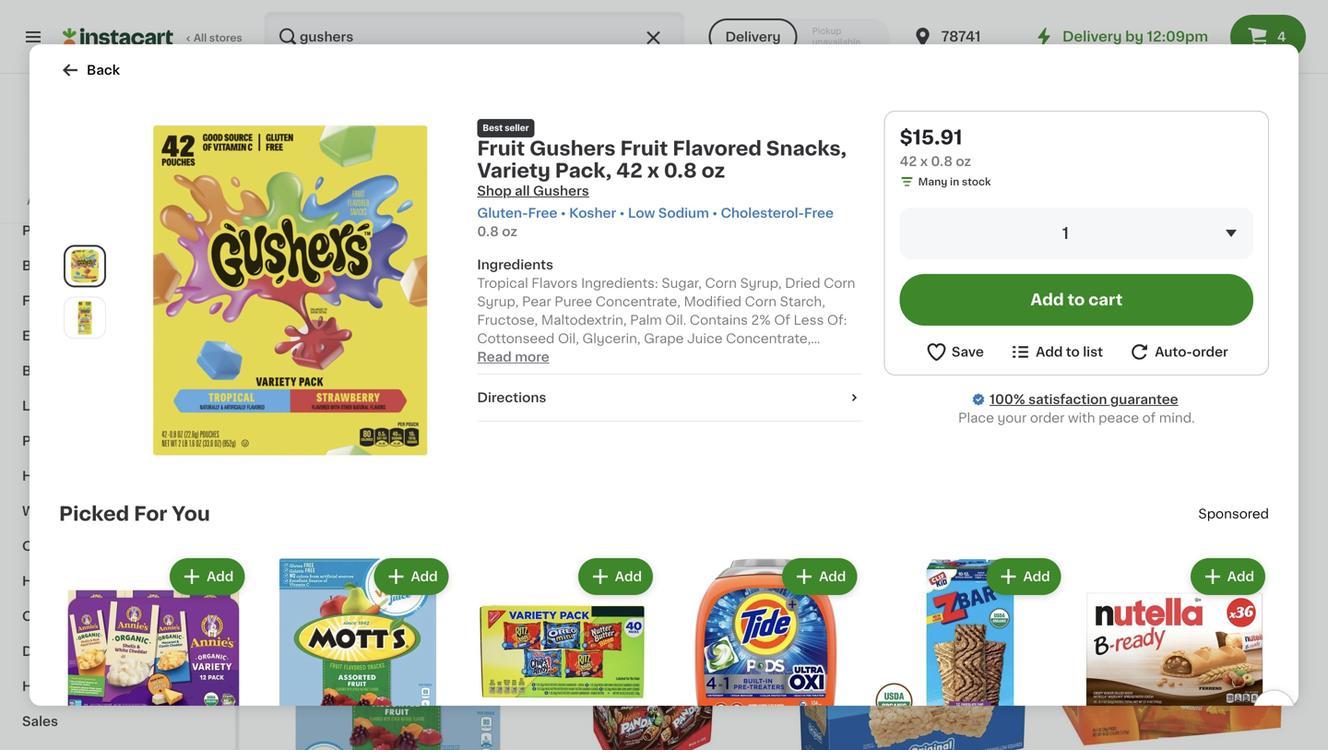 Task type: locate. For each thing, give the bounding box(es) containing it.
best up shop
[[483, 124, 503, 132]]

variety up all
[[477, 161, 551, 180]]

15
[[287, 382, 309, 401], [545, 382, 566, 401]]

0 horizontal spatial gushers
[[309, 429, 364, 441]]

care
[[145, 470, 177, 482]]

2 vertical spatial snacks,
[[459, 429, 509, 441]]

& left candy
[[74, 189, 84, 202]]

1 horizontal spatial •
[[620, 207, 625, 220]]

0 horizontal spatial x
[[383, 447, 391, 460]]

snacks, inside best seller fruit gushers fruit flavored snacks, variety pack, 42 x 0.8 oz shop all gushers gluten-free • kosher • low sodium • cholesterol-free 0.8 oz
[[766, 139, 847, 158]]

household
[[22, 84, 95, 97]]

best up directions on the bottom
[[540, 363, 560, 371]]

oz
[[956, 155, 972, 168], [702, 161, 725, 180], [502, 225, 518, 238], [418, 447, 434, 460]]

1 $ from the left
[[280, 383, 287, 393]]

variety inside best seller fruit gushers fruit flavored snacks, variety pack, 42 x 0.8 oz shop all gushers gluten-free • kosher • low sodium • cholesterol-free 0.8 oz
[[477, 161, 551, 180]]

gluten-free down directions on the bottom
[[536, 411, 599, 422]]

by
[[1126, 30, 1144, 43]]

0 horizontal spatial •
[[561, 207, 566, 220]]

delivery inside button
[[726, 30, 781, 43]]

guarantee up save
[[142, 178, 195, 188]]

cleaning
[[22, 610, 82, 623]]

add costco membership to save
[[27, 196, 197, 206]]

cleaning & laundry link
[[11, 599, 224, 634]]

2 vertical spatial goods
[[65, 680, 110, 693]]

2 horizontal spatial •
[[712, 207, 718, 220]]

best up $ 15 91
[[282, 363, 302, 371]]

best seller
[[282, 363, 329, 371], [540, 363, 586, 371]]

view pricing policy
[[63, 159, 162, 169]]

goods for home goods
[[65, 680, 110, 693]]

2 horizontal spatial 42
[[900, 155, 917, 168]]

1 horizontal spatial order
[[1193, 345, 1229, 358]]

0 horizontal spatial 100%
[[47, 178, 75, 188]]

cider
[[71, 364, 107, 377]]

1 vertical spatial satisfaction
[[1029, 393, 1108, 406]]

snacks, down directions on the bottom
[[459, 429, 509, 441]]

x inside best seller fruit gushers fruit flavored snacks, variety pack, 42 x 0.8 oz shop all gushers gluten-free • kosher • low sodium • cholesterol-free 0.8 oz
[[647, 161, 659, 180]]

product group containing 17
[[1049, 130, 1292, 461]]

1 vertical spatial 100%
[[990, 393, 1026, 406]]

0 vertical spatial snacks,
[[766, 139, 847, 158]]

& for beer
[[57, 364, 67, 377]]

0 horizontal spatial $
[[280, 383, 287, 393]]

best seller up "91"
[[282, 363, 329, 371]]

0 vertical spatial guarantee
[[142, 178, 195, 188]]

goods down dairy
[[65, 680, 110, 693]]

1 vertical spatial variety
[[277, 447, 322, 460]]

best inside best seller fruit gushers fruit flavored snacks, variety pack, 42 x 0.8 oz shop all gushers gluten-free • kosher • low sodium • cholesterol-free 0.8 oz
[[483, 124, 503, 132]]

gluten- inside button
[[793, 411, 833, 422]]

product group
[[277, 130, 519, 516], [534, 130, 777, 500], [792, 130, 1034, 500], [1049, 130, 1292, 461], [277, 546, 519, 750], [534, 546, 777, 750], [792, 546, 1034, 750], [1049, 546, 1292, 750], [59, 555, 248, 750], [263, 555, 453, 750], [467, 555, 657, 750], [672, 555, 861, 750], [876, 555, 1065, 750], [1080, 555, 1269, 750]]

$ left "91"
[[280, 383, 287, 393]]

1 vertical spatial pack,
[[325, 447, 360, 460]]

1 horizontal spatial satisfaction
[[1029, 393, 1108, 406]]

oz,
[[1204, 406, 1223, 419]]

beer & cider
[[22, 364, 107, 377]]

gushers inside fruit gushers fruit flavored snacks, variety pack, 42 x 0.8 oz
[[309, 429, 364, 441]]

100% satisfaction guarantee up welch's
[[990, 393, 1179, 406]]

pack,
[[555, 161, 612, 180], [325, 447, 360, 460]]

snacks,
[[766, 139, 847, 158], [1136, 406, 1186, 419], [459, 429, 509, 441]]

0 horizontal spatial satisfaction
[[78, 178, 140, 188]]

& right the deli
[[52, 645, 62, 658]]

gushers
[[533, 185, 589, 197]]

0 vertical spatial to
[[160, 196, 171, 206]]

4
[[1278, 30, 1287, 43]]

hard
[[22, 575, 55, 588]]

variety
[[477, 161, 551, 180], [277, 447, 322, 460]]

0 vertical spatial pack,
[[555, 161, 612, 180]]

satisfaction
[[78, 178, 140, 188], [1029, 393, 1108, 406]]

1 vertical spatial order
[[1030, 411, 1065, 424]]

free
[[528, 207, 558, 220], [804, 207, 834, 220], [319, 411, 342, 422], [576, 411, 599, 422], [833, 411, 857, 422]]

hard beverages
[[22, 575, 128, 588]]

0 vertical spatial spo
[[1236, 6, 1256, 17]]

0 horizontal spatial pack,
[[325, 447, 360, 460]]

meat & seafood
[[22, 154, 129, 167]]

stock
[[962, 177, 991, 187]]

gushers
[[530, 139, 616, 158], [309, 429, 364, 441]]

1 horizontal spatial snacks,
[[766, 139, 847, 158]]

for
[[134, 504, 167, 524]]

seller up all
[[505, 124, 529, 132]]

ingredients button
[[477, 256, 862, 274]]

home goods link
[[11, 669, 224, 704]]

1 horizontal spatial delivery
[[1063, 30, 1122, 43]]

100% satisfaction guarantee inside button
[[47, 178, 195, 188]]

★★★★★
[[1049, 424, 1114, 437], [1049, 424, 1114, 437]]

floral link
[[11, 283, 224, 318]]

to left list
[[1066, 345, 1080, 358]]

0 horizontal spatial best seller
[[282, 363, 329, 371]]

2 • from the left
[[620, 207, 625, 220]]

spo for spo nsored
[[1199, 508, 1224, 521]]

100% inside 100% satisfaction guarantee button
[[47, 178, 75, 188]]

100% up snacks
[[47, 178, 75, 188]]

free inside button
[[833, 411, 857, 422]]

bakery
[[22, 119, 69, 132]]

electronics
[[22, 329, 98, 342]]

1 horizontal spatial pack,
[[555, 161, 612, 180]]

1 vertical spatial flavored
[[400, 429, 455, 441]]

2 best seller from the left
[[540, 363, 586, 371]]

2 horizontal spatial x
[[920, 155, 928, 168]]

78741
[[942, 30, 981, 43]]

seller inside best seller fruit gushers fruit flavored snacks, variety pack, 42 x 0.8 oz shop all gushers gluten-free • kosher • low sodium • cholesterol-free 0.8 oz
[[505, 124, 529, 132]]

2 horizontal spatial snacks,
[[1136, 406, 1186, 419]]

gluten-
[[477, 207, 528, 220], [279, 411, 319, 422], [536, 411, 576, 422], [793, 411, 833, 422]]

& for snacks
[[74, 189, 84, 202]]

3 • from the left
[[712, 207, 718, 220]]

1 horizontal spatial x
[[647, 161, 659, 180]]

item badge image
[[876, 683, 913, 720]]

& right meat at top
[[59, 154, 70, 167]]

0 vertical spatial 100% satisfaction guarantee
[[47, 178, 195, 188]]

& for health
[[70, 470, 80, 482]]

goods down picked
[[64, 540, 108, 553]]

other goods link
[[11, 529, 224, 564]]

order up the oz,
[[1193, 345, 1229, 358]]

• right sodium
[[712, 207, 718, 220]]

count
[[1248, 406, 1285, 419]]

home goods
[[22, 680, 110, 693]]

to left save
[[160, 196, 171, 206]]

100% satisfaction guarantee up candy
[[47, 178, 195, 188]]

1 horizontal spatial gluten-free
[[536, 411, 599, 422]]

x inside $15.91 42 x 0.8 oz
[[920, 155, 928, 168]]

x inside fruit gushers fruit flavored snacks, variety pack, 42 x 0.8 oz
[[383, 447, 391, 460]]

0 vertical spatial 100%
[[47, 178, 75, 188]]

1 horizontal spatial 100%
[[990, 393, 1026, 406]]

nsored
[[1256, 6, 1292, 17], [1224, 508, 1269, 521]]

gluten-free down "$21.14" element
[[793, 411, 857, 422]]

0 vertical spatial gushers
[[530, 139, 616, 158]]

0 horizontal spatial delivery
[[726, 30, 781, 43]]

to left the cart
[[1068, 292, 1085, 308]]

1 vertical spatial to
[[1068, 292, 1085, 308]]

• down gushers
[[561, 207, 566, 220]]

save
[[952, 345, 984, 358]]

42 inside $15.91 42 x 0.8 oz
[[900, 155, 917, 168]]

3 gluten-free from the left
[[793, 411, 857, 422]]

policy
[[129, 159, 162, 169]]

oz inside fruit gushers fruit flavored snacks, variety pack, 42 x 0.8 oz
[[418, 447, 434, 460]]

gluten-free inside button
[[793, 411, 857, 422]]

spo nsored
[[1199, 508, 1269, 521]]

0 vertical spatial order
[[1193, 345, 1229, 358]]

beer
[[22, 364, 53, 377]]

0 horizontal spatial order
[[1030, 411, 1065, 424]]

gushers inside best seller fruit gushers fruit flavored snacks, variety pack, 42 x 0.8 oz shop all gushers gluten-free • kosher • low sodium • cholesterol-free 0.8 oz
[[530, 139, 616, 158]]

picked for you
[[59, 504, 210, 524]]

0 horizontal spatial best
[[282, 363, 302, 371]]

1 horizontal spatial 15
[[545, 382, 566, 401]]

gluten-free button
[[792, 130, 1034, 500]]

of
[[1143, 411, 1156, 424]]

costco
[[50, 196, 89, 206]]

1 horizontal spatial best
[[483, 124, 503, 132]]

many
[[919, 177, 948, 187]]

all
[[515, 185, 530, 197]]

snacks, up cholesterol-
[[766, 139, 847, 158]]

seller up "91"
[[304, 363, 329, 371]]

$15.91 42 x 0.8 oz
[[900, 128, 972, 168]]

1 horizontal spatial spo
[[1236, 6, 1256, 17]]

1 vertical spatial spo
[[1199, 508, 1224, 521]]

$21.14 element
[[792, 380, 1034, 404]]

0 horizontal spatial variety
[[277, 447, 322, 460]]

satisfaction up candy
[[78, 178, 140, 188]]

gushers down "91"
[[309, 429, 364, 441]]

0 vertical spatial nsored
[[1256, 6, 1292, 17]]

variety down $ 15 91
[[277, 447, 322, 460]]

100% up the your
[[990, 393, 1026, 406]]

0.8 inside fruit gushers fruit flavored snacks, variety pack, 42 x 0.8 oz
[[394, 447, 415, 460]]

0 horizontal spatial 100% satisfaction guarantee
[[47, 178, 195, 188]]

welch's
[[1049, 406, 1100, 419]]

snacks, up the (1.06k)
[[1136, 406, 1186, 419]]

$ inside $ 15 91
[[280, 383, 287, 393]]

1 vertical spatial 100% satisfaction guarantee
[[990, 393, 1179, 406]]

1 • from the left
[[561, 207, 566, 220]]

0 vertical spatial goods
[[64, 435, 109, 447]]

15 down more
[[545, 382, 566, 401]]

0 horizontal spatial 42
[[363, 447, 380, 460]]

0 horizontal spatial snacks,
[[459, 429, 509, 441]]

candy gushers fruit flavored snacks, variety pack, 0.8 oz, 42 ct hero image
[[125, 125, 455, 455]]

oz inside $15.91 42 x 0.8 oz
[[956, 155, 972, 168]]

$ inside $ 17 28
[[1053, 383, 1059, 393]]

baby link
[[11, 248, 224, 283]]

$ up welch's
[[1053, 383, 1059, 393]]

100%
[[47, 178, 75, 188], [990, 393, 1026, 406]]

& down beverages
[[85, 610, 96, 623]]

0 vertical spatial satisfaction
[[78, 178, 140, 188]]

2 vertical spatial to
[[1066, 345, 1080, 358]]

0 horizontal spatial 15
[[287, 382, 309, 401]]

household link
[[11, 73, 224, 108]]

seller right more
[[562, 363, 586, 371]]

flavored
[[673, 139, 762, 158], [400, 429, 455, 441]]

1 horizontal spatial variety
[[477, 161, 551, 180]]

satisfaction up welch's
[[1029, 393, 1108, 406]]

& right beer
[[57, 364, 67, 377]]

goods up the health & personal care
[[64, 435, 109, 447]]

15 left "91"
[[287, 382, 309, 401]]

2 horizontal spatial gluten-free
[[793, 411, 857, 422]]

1 horizontal spatial 42
[[616, 161, 643, 180]]

1 vertical spatial gushers
[[309, 429, 364, 441]]

item carousel region
[[33, 547, 1295, 750]]

& for cleaning
[[85, 610, 96, 623]]

fruit inside 'product' group
[[1103, 406, 1132, 419]]

1 horizontal spatial best seller
[[540, 363, 586, 371]]

0 horizontal spatial spo
[[1199, 508, 1224, 521]]

0.8
[[931, 155, 953, 168], [664, 161, 697, 180], [477, 225, 499, 238], [394, 447, 415, 460]]

variety inside fruit gushers fruit flavored snacks, variety pack, 42 x 0.8 oz
[[277, 447, 322, 460]]

satisfaction inside button
[[78, 178, 140, 188]]

1 horizontal spatial $
[[1053, 383, 1059, 393]]

None search field
[[264, 11, 685, 63]]

personal
[[83, 470, 142, 482]]

& right "health"
[[70, 470, 80, 482]]

2 $ from the left
[[1053, 383, 1059, 393]]

to inside add to cart button
[[1068, 292, 1085, 308]]

1 horizontal spatial gushers
[[530, 139, 616, 158]]

1 vertical spatial snacks,
[[1136, 406, 1186, 419]]

to inside add to list button
[[1066, 345, 1080, 358]]

1 vertical spatial goods
[[64, 540, 108, 553]]

0 horizontal spatial flavored
[[400, 429, 455, 441]]

home
[[22, 680, 62, 693]]

gushers up gushers
[[530, 139, 616, 158]]

pricing
[[90, 159, 127, 169]]

snacks & candy
[[22, 189, 131, 202]]

1 horizontal spatial 100% satisfaction guarantee
[[990, 393, 1179, 406]]

• left low
[[620, 207, 625, 220]]

0 horizontal spatial guarantee
[[142, 178, 195, 188]]

1 vertical spatial guarantee
[[1111, 393, 1179, 406]]

1 horizontal spatial seller
[[505, 124, 529, 132]]

best seller up directions on the bottom
[[540, 363, 586, 371]]

78741 button
[[912, 11, 1023, 63]]

1 horizontal spatial flavored
[[673, 139, 762, 158]]

0 horizontal spatial gluten-free
[[279, 411, 342, 422]]

wine link
[[11, 494, 224, 529]]

0 vertical spatial variety
[[477, 161, 551, 180]]

best
[[483, 124, 503, 132], [282, 363, 302, 371], [540, 363, 560, 371]]

0 vertical spatial flavored
[[673, 139, 762, 158]]

your
[[998, 411, 1027, 424]]

sales
[[22, 715, 58, 728]]

2 15 from the left
[[545, 382, 566, 401]]

instacart logo image
[[63, 26, 173, 48]]

guarantee up of
[[1111, 393, 1179, 406]]

spo
[[1236, 6, 1256, 17], [1199, 508, 1224, 521]]

cleaning & laundry
[[22, 610, 154, 623]]

view
[[63, 159, 88, 169]]

0 horizontal spatial seller
[[304, 363, 329, 371]]

order down 17
[[1030, 411, 1065, 424]]

to for add to cart
[[1068, 292, 1085, 308]]

17
[[1059, 382, 1080, 401]]

gluten-free down $ 15 91
[[279, 411, 342, 422]]



Task type: vqa. For each thing, say whether or not it's contained in the screenshot.
26 add image
no



Task type: describe. For each thing, give the bounding box(es) containing it.
paper goods link
[[11, 423, 224, 459]]

42 inside best seller fruit gushers fruit flavored snacks, variety pack, 42 x 0.8 oz shop all gushers gluten-free • kosher • low sodium • cholesterol-free 0.8 oz
[[616, 161, 643, 180]]

list
[[1083, 345, 1103, 358]]

100% satisfaction guarantee link
[[990, 390, 1179, 409]]

floral
[[22, 294, 59, 307]]

delivery button
[[709, 18, 798, 55]]

auto-order button
[[1129, 340, 1229, 363]]

back button
[[59, 59, 120, 81]]

12:09pm
[[1147, 30, 1209, 43]]

service type group
[[709, 18, 890, 55]]

2 gluten-free from the left
[[536, 411, 599, 422]]

1 best seller from the left
[[282, 363, 329, 371]]

100% inside 100% satisfaction guarantee link
[[990, 393, 1026, 406]]

add to list button
[[1009, 340, 1103, 363]]

paper goods
[[22, 435, 109, 447]]

all
[[194, 33, 207, 43]]

fruit gushers fruit flavored snacks, variety pack, 42 x 0.8 oz
[[277, 429, 509, 460]]

view pricing policy link
[[63, 157, 173, 172]]

health & personal care link
[[11, 459, 224, 494]]

health
[[22, 470, 66, 482]]

all stores
[[194, 33, 242, 43]]

$ for 15
[[280, 383, 287, 393]]

2 horizontal spatial seller
[[562, 363, 586, 371]]

2 horizontal spatial best
[[540, 363, 560, 371]]

enlarge candy gushers fruit flavored snacks, variety pack, 0.8 oz, 42 ct hero (opens in a new tab) image
[[68, 250, 101, 283]]

shop
[[477, 185, 512, 197]]

save button
[[925, 340, 984, 363]]

add to cart
[[1031, 292, 1123, 308]]

other
[[22, 540, 61, 553]]

order inside "button"
[[1193, 345, 1229, 358]]

low
[[628, 207, 655, 220]]

mind.
[[1159, 411, 1195, 424]]

100% satisfaction guarantee button
[[29, 172, 207, 190]]

meat
[[22, 154, 56, 167]]

$ 15 91
[[280, 382, 322, 401]]

meat & seafood link
[[11, 143, 224, 178]]

costco logo image
[[100, 96, 135, 131]]

42 inside fruit gushers fruit flavored snacks, variety pack, 42 x 0.8 oz
[[363, 447, 380, 460]]

with
[[1068, 411, 1096, 424]]

read more button
[[477, 348, 550, 366]]

back
[[87, 64, 120, 77]]

auto-
[[1155, 345, 1193, 358]]

wine
[[22, 505, 56, 518]]

cart
[[1089, 292, 1123, 308]]

auto-order
[[1155, 345, 1229, 358]]

pets
[[22, 224, 52, 237]]

more
[[515, 351, 550, 363]]

sodium
[[659, 207, 709, 220]]

guarantee inside button
[[142, 178, 195, 188]]

& for deli
[[52, 645, 62, 658]]

sales link
[[11, 704, 224, 739]]

add costco membership to save link
[[27, 194, 208, 208]]

to inside add costco membership to save link
[[160, 196, 171, 206]]

ingredients
[[477, 258, 554, 271]]

flavored inside best seller fruit gushers fruit flavored snacks, variety pack, 42 x 0.8 oz shop all gushers gluten-free • kosher • low sodium • cholesterol-free 0.8 oz
[[673, 139, 762, 158]]

cholesterol-
[[721, 207, 804, 220]]

to for add to list
[[1066, 345, 1080, 358]]

gluten- inside best seller fruit gushers fruit flavored snacks, variety pack, 42 x 0.8 oz shop all gushers gluten-free • kosher • low sodium • cholesterol-free 0.8 oz
[[477, 207, 528, 220]]

28
[[1081, 383, 1095, 393]]

picked
[[59, 504, 129, 524]]

directions button
[[477, 388, 862, 407]]

liquor
[[22, 399, 65, 412]]

deli & dairy
[[22, 645, 101, 658]]

(1.06k)
[[1117, 427, 1153, 437]]

& for meat
[[59, 154, 70, 167]]

goods for other goods
[[64, 540, 108, 553]]

snacks
[[22, 189, 70, 202]]

dairy
[[65, 645, 101, 658]]

1 horizontal spatial guarantee
[[1111, 393, 1179, 406]]

pets link
[[11, 213, 224, 248]]

.8
[[1189, 406, 1201, 419]]

deli
[[22, 645, 48, 658]]

seafood
[[73, 154, 129, 167]]

$ for 17
[[1053, 383, 1059, 393]]

add to list
[[1036, 345, 1103, 358]]

laundry
[[99, 610, 154, 623]]

$ 17 28
[[1053, 382, 1095, 401]]

stores
[[209, 33, 242, 43]]

product group containing gluten-free
[[792, 130, 1034, 500]]

place your order with peace of mind.
[[958, 411, 1195, 424]]

enlarge candy gushers fruit flavored snacks, variety pack, 0.8 oz, 42 ct unknown (opens in a new tab) image
[[68, 301, 101, 335]]

electronics link
[[11, 318, 224, 353]]

pack, inside best seller fruit gushers fruit flavored snacks, variety pack, 42 x 0.8 oz shop all gushers gluten-free • kosher • low sodium • cholesterol-free 0.8 oz
[[555, 161, 612, 180]]

other goods
[[22, 540, 108, 553]]

beverages
[[58, 575, 128, 588]]

snacks, inside fruit gushers fruit flavored snacks, variety pack, 42 x 0.8 oz
[[459, 429, 509, 441]]

delivery for delivery by 12:09pm
[[1063, 30, 1122, 43]]

90
[[1227, 406, 1244, 419]]

place
[[958, 411, 994, 424]]

1 field
[[900, 208, 1254, 259]]

liquor link
[[11, 388, 224, 423]]

best seller fruit gushers fruit flavored snacks, variety pack, 42 x 0.8 oz shop all gushers gluten-free • kosher • low sodium • cholesterol-free 0.8 oz
[[477, 124, 847, 238]]

delivery by 12:09pm link
[[1033, 26, 1209, 48]]

1 15 from the left
[[287, 382, 309, 401]]

1 vertical spatial nsored
[[1224, 508, 1269, 521]]

spo for spo
[[1236, 6, 1256, 17]]

deli & dairy link
[[11, 634, 224, 669]]

1 gluten-free from the left
[[279, 411, 342, 422]]

read more
[[477, 351, 550, 363]]

$15.91
[[900, 128, 963, 147]]

pack, inside fruit gushers fruit flavored snacks, variety pack, 42 x 0.8 oz
[[325, 447, 360, 460]]

many in stock
[[919, 177, 991, 187]]

directions
[[477, 391, 547, 404]]

in
[[950, 177, 960, 187]]

peace
[[1099, 411, 1139, 424]]

flavored inside fruit gushers fruit flavored snacks, variety pack, 42 x 0.8 oz
[[400, 429, 455, 441]]

save
[[173, 196, 197, 206]]

beer & cider link
[[11, 353, 224, 388]]

0.8 inside $15.91 42 x 0.8 oz
[[931, 155, 953, 168]]

kosher
[[569, 207, 616, 220]]

goods for paper goods
[[64, 435, 109, 447]]

paper
[[22, 435, 61, 447]]

delivery for delivery
[[726, 30, 781, 43]]



